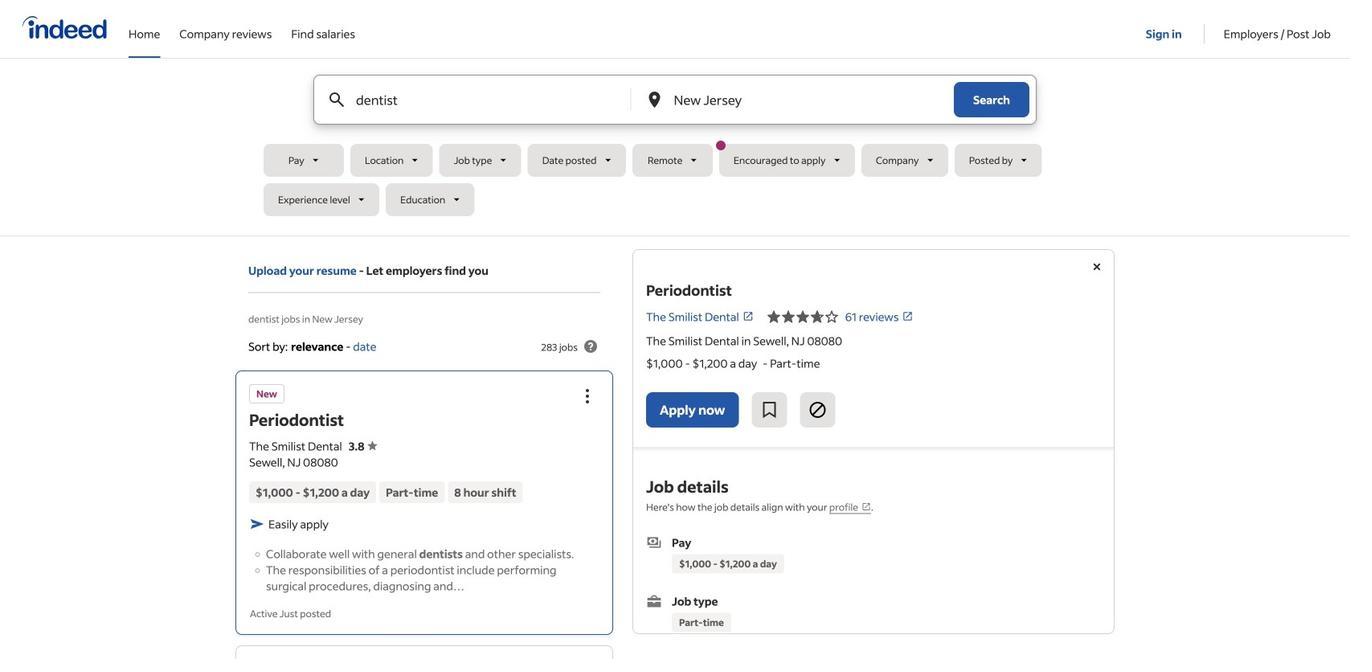 Task type: locate. For each thing, give the bounding box(es) containing it.
not interested image
[[808, 400, 827, 420]]

3.8 out of five stars rating image
[[349, 439, 377, 453]]

None search field
[[264, 75, 1087, 223]]

save this job image
[[760, 400, 779, 420]]

help icon image
[[581, 337, 600, 356]]

3.8 out of 5 stars. link to 61 reviews company ratings (opens in a new tab) image
[[902, 311, 913, 322]]

Edit location text field
[[671, 76, 922, 124]]

3.8 out of 5 stars image
[[767, 307, 839, 326]]



Task type: describe. For each thing, give the bounding box(es) containing it.
the smilist dental (opens in a new tab) image
[[742, 311, 754, 322]]

search: Job title, keywords, or company text field
[[353, 76, 604, 124]]

close job details image
[[1087, 257, 1107, 276]]

job preferences (opens in a new window) image
[[862, 502, 871, 511]]

job actions for periodontist is collapsed image
[[578, 386, 597, 406]]



Task type: vqa. For each thing, say whether or not it's contained in the screenshot.
Clear location input image
no



